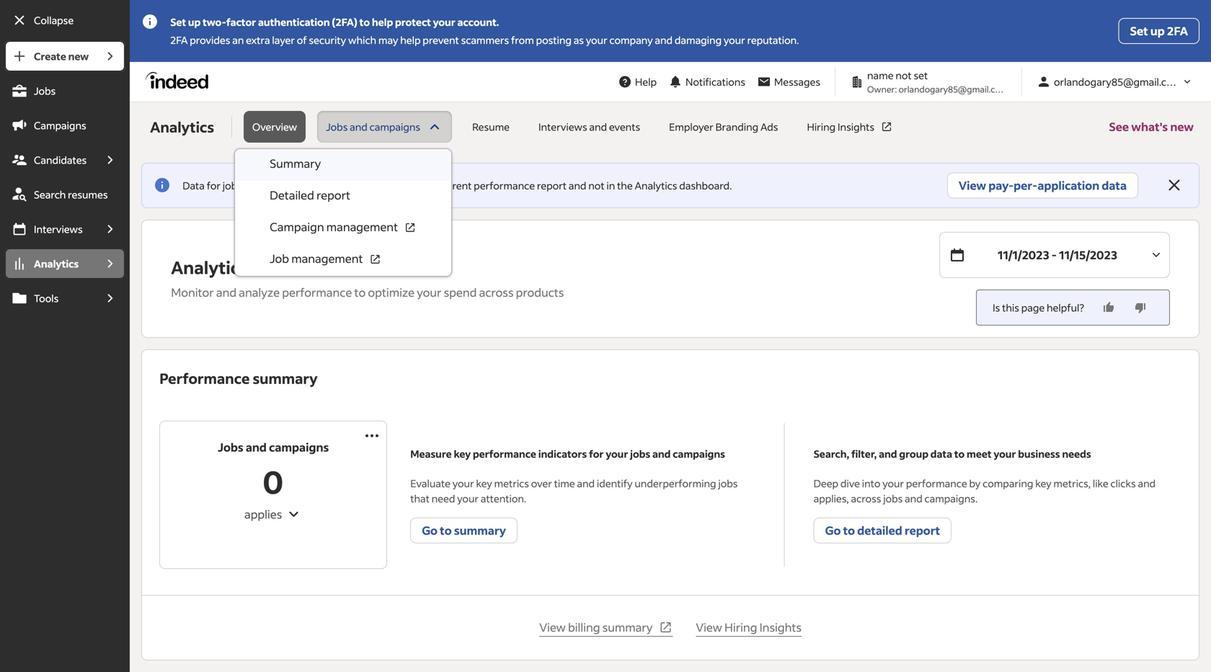 Task type: locate. For each thing, give the bounding box(es) containing it.
1 vertical spatial data
[[931, 448, 952, 461]]

data down the see
[[1102, 178, 1127, 193]]

campaign
[[270, 220, 324, 234]]

to left detailed
[[843, 523, 855, 538]]

jobs left using
[[223, 179, 242, 192]]

1 horizontal spatial help
[[400, 34, 421, 46]]

evaluate your key metrics over time and identify underperforming jobs that need your attention.
[[410, 477, 738, 505]]

application right pay-
[[1038, 178, 1100, 193]]

1 vertical spatial jobs
[[326, 120, 348, 133]]

go down that at left bottom
[[422, 523, 438, 538]]

in
[[413, 179, 421, 192], [607, 179, 615, 192]]

name
[[867, 69, 894, 82]]

performance
[[159, 369, 250, 388]]

interviews and events link
[[530, 111, 649, 143]]

report
[[537, 179, 567, 192], [316, 188, 350, 203], [905, 523, 940, 538]]

analytics inside analytics link
[[34, 257, 79, 270]]

2 vertical spatial summary
[[602, 620, 653, 635]]

overview
[[252, 120, 297, 133]]

and left events
[[589, 120, 607, 133]]

0 horizontal spatial not
[[588, 179, 605, 192]]

1 vertical spatial management
[[291, 251, 363, 266]]

hiring inside hiring insights link
[[807, 120, 836, 133]]

events
[[609, 120, 640, 133]]

data right group
[[931, 448, 952, 461]]

interviews for interviews
[[34, 223, 83, 236]]

1 horizontal spatial insights
[[838, 120, 874, 133]]

shown
[[379, 179, 411, 192]]

detailed
[[857, 523, 902, 538]]

go down the applies, at the bottom right of page
[[825, 523, 841, 538]]

jobs right underperforming
[[718, 477, 738, 490]]

create new link
[[4, 40, 95, 72]]

not inside view pay-per-application data group
[[588, 179, 605, 192]]

2 go from the left
[[825, 523, 841, 538]]

data for group
[[931, 448, 952, 461]]

not left the
[[588, 179, 605, 192]]

and right time
[[577, 477, 595, 490]]

summary for view billing summary
[[602, 620, 653, 635]]

application left are at the left of page
[[309, 179, 360, 192]]

pay-
[[989, 178, 1014, 193]]

1 vertical spatial summary
[[454, 523, 506, 538]]

indicators
[[538, 448, 587, 461]]

comparing
[[983, 477, 1033, 490]]

view for view hiring insights
[[696, 620, 722, 635]]

set up orlandogary85@gmail.com dropdown button
[[1130, 23, 1148, 38]]

1 horizontal spatial campaigns
[[370, 120, 420, 133]]

orlandogary85@gmail.com
[[1054, 75, 1182, 88], [899, 84, 1008, 95]]

across inside deep dive into your performance by comparing key metrics, like clicks and applies, across jobs and campaigns.
[[851, 492, 881, 505]]

jobs up go to detailed report at the right
[[883, 492, 903, 505]]

0 horizontal spatial set
[[170, 15, 186, 28]]

11/1/2023 - 11/15/2023
[[998, 248, 1117, 262]]

up inside set up two-factor authentication (2fa) to help protect your account. 2fa provides an extra layer of security which may help prevent scammers from posting as your company and damaging your reputation.
[[188, 15, 201, 28]]

data for jobs using pay per application are shown in a different performance report and not in the analytics dashboard.
[[183, 179, 732, 192]]

analytics right the
[[635, 179, 677, 192]]

your left spend
[[417, 285, 441, 300]]

this
[[1002, 301, 1019, 314]]

0 horizontal spatial data
[[931, 448, 952, 461]]

and up summary link
[[350, 120, 368, 133]]

0 horizontal spatial up
[[188, 15, 201, 28]]

jobs
[[34, 84, 56, 97], [326, 120, 348, 133], [218, 440, 243, 455]]

up
[[188, 15, 201, 28], [1150, 23, 1165, 38]]

0 vertical spatial new
[[68, 50, 89, 63]]

help down protect
[[400, 34, 421, 46]]

management down 'campaign management'
[[291, 251, 363, 266]]

go to detailed report link
[[814, 518, 952, 544]]

provides
[[190, 34, 230, 46]]

1 horizontal spatial hiring
[[807, 120, 836, 133]]

2fa inside set up two-factor authentication (2fa) to help protect your account. 2fa provides an extra layer of security which may help prevent scammers from posting as your company and damaging your reputation.
[[170, 34, 188, 46]]

report inside 'link'
[[316, 188, 350, 203]]

management inside "link"
[[326, 220, 398, 234]]

0 horizontal spatial orlandogary85@gmail.com
[[899, 84, 1008, 95]]

performance up campaigns. on the right
[[906, 477, 967, 490]]

jobs inside view pay-per-application data group
[[223, 179, 242, 192]]

0 horizontal spatial summary
[[253, 369, 318, 388]]

1 horizontal spatial in
[[607, 179, 615, 192]]

2 horizontal spatial view
[[959, 178, 986, 193]]

dashboard.
[[679, 179, 732, 192]]

1 vertical spatial not
[[588, 179, 605, 192]]

performance down the job management
[[282, 285, 352, 300]]

set up two-factor authentication (2fa) to help protect your account. 2fa provides an extra layer of security which may help prevent scammers from posting as your company and damaging your reputation.
[[170, 15, 799, 46]]

view pay-per-application data group
[[141, 163, 1200, 208]]

2 horizontal spatial summary
[[602, 620, 653, 635]]

view hiring insights
[[696, 620, 802, 635]]

2 horizontal spatial key
[[1035, 477, 1052, 490]]

interviews inside "link"
[[34, 223, 83, 236]]

and up 0
[[246, 440, 267, 455]]

campaigns inside jobs and campaigns 0
[[269, 440, 329, 455]]

performance right different
[[474, 179, 535, 192]]

interviews down search resumes link
[[34, 223, 83, 236]]

0 vertical spatial for
[[207, 179, 221, 192]]

to left the meet
[[954, 448, 965, 461]]

to left optimize
[[354, 285, 366, 300]]

applies,
[[814, 492, 849, 505]]

0 vertical spatial management
[[326, 220, 398, 234]]

2 in from the left
[[607, 179, 615, 192]]

0 horizontal spatial insights
[[760, 620, 802, 635]]

the
[[617, 179, 633, 192]]

analytics inside "analytics overview monitor and analyze performance to optimize your spend across products"
[[171, 256, 248, 279]]

campaigns
[[370, 120, 420, 133], [269, 440, 329, 455], [673, 448, 725, 461]]

needs
[[1062, 448, 1091, 461]]

up up orlandogary85@gmail.com dropdown button
[[1150, 23, 1165, 38]]

data inside group
[[1102, 178, 1127, 193]]

measure
[[410, 448, 452, 461]]

account.
[[457, 15, 499, 28]]

1 vertical spatial new
[[1170, 119, 1194, 134]]

menu bar
[[0, 40, 130, 673]]

performance up metrics
[[473, 448, 536, 461]]

reputation.
[[747, 34, 799, 46]]

jobs down performance summary
[[218, 440, 243, 455]]

and left analyze
[[216, 285, 237, 300]]

0 horizontal spatial campaigns
[[269, 440, 329, 455]]

data
[[183, 179, 205, 192]]

for right indicators at the bottom of page
[[589, 448, 604, 461]]

1 go from the left
[[422, 523, 438, 538]]

two-
[[203, 15, 226, 28]]

pay
[[272, 179, 289, 192]]

2 vertical spatial jobs
[[218, 440, 243, 455]]

1 horizontal spatial report
[[537, 179, 567, 192]]

and right company on the right
[[655, 34, 673, 46]]

0 vertical spatial jobs
[[34, 84, 56, 97]]

0 vertical spatial hiring
[[807, 120, 836, 133]]

jobs up summary link
[[326, 120, 348, 133]]

and
[[655, 34, 673, 46], [350, 120, 368, 133], [589, 120, 607, 133], [569, 179, 586, 192], [216, 285, 237, 300], [246, 440, 267, 455], [652, 448, 671, 461], [879, 448, 897, 461], [577, 477, 595, 490], [1138, 477, 1156, 490], [905, 492, 923, 505]]

0 horizontal spatial view
[[539, 620, 566, 635]]

0 vertical spatial help
[[372, 15, 393, 28]]

0 horizontal spatial key
[[454, 448, 471, 461]]

up left two-
[[188, 15, 201, 28]]

and inside view pay-per-application data group
[[569, 179, 586, 192]]

1 horizontal spatial for
[[589, 448, 604, 461]]

1 horizontal spatial not
[[896, 69, 912, 82]]

summary
[[270, 156, 321, 171]]

collapse
[[34, 14, 74, 27]]

0 vertical spatial data
[[1102, 178, 1127, 193]]

collapse button
[[4, 4, 126, 36]]

interviews
[[539, 120, 587, 133], [34, 223, 83, 236]]

set
[[914, 69, 928, 82]]

in left the
[[607, 179, 615, 192]]

like
[[1093, 477, 1109, 490]]

jobs inside deep dive into your performance by comparing key metrics, like clicks and applies, across jobs and campaigns.
[[883, 492, 903, 505]]

tools
[[34, 292, 59, 305]]

1 vertical spatial hiring
[[725, 620, 757, 635]]

1 horizontal spatial set
[[1130, 23, 1148, 38]]

across
[[479, 285, 514, 300], [851, 492, 881, 505]]

0 vertical spatial insights
[[838, 120, 874, 133]]

management down "detailed report" 'link'
[[326, 220, 398, 234]]

1 vertical spatial for
[[589, 448, 604, 461]]

key inside deep dive into your performance by comparing key metrics, like clicks and applies, across jobs and campaigns.
[[1035, 477, 1052, 490]]

performance inside view pay-per-application data group
[[474, 179, 535, 192]]

new right create
[[68, 50, 89, 63]]

1 vertical spatial help
[[400, 34, 421, 46]]

0 horizontal spatial in
[[413, 179, 421, 192]]

0 horizontal spatial 2fa
[[170, 34, 188, 46]]

jobs inside jobs and campaigns 'button'
[[326, 120, 348, 133]]

key left "metrics,"
[[1035, 477, 1052, 490]]

which
[[348, 34, 376, 46]]

your right need
[[457, 492, 479, 505]]

and inside evaluate your key metrics over time and identify underperforming jobs that need your attention.
[[577, 477, 595, 490]]

prevent
[[423, 34, 459, 46]]

0 horizontal spatial new
[[68, 50, 89, 63]]

1 horizontal spatial orlandogary85@gmail.com
[[1054, 75, 1182, 88]]

go
[[422, 523, 438, 538], [825, 523, 841, 538]]

set left two-
[[170, 15, 186, 28]]

see what's new
[[1109, 119, 1194, 134]]

(2fa)
[[332, 15, 357, 28]]

not left set
[[896, 69, 912, 82]]

1 horizontal spatial across
[[851, 492, 881, 505]]

deep dive into your performance by comparing key metrics, like clicks and applies, across jobs and campaigns.
[[814, 477, 1156, 505]]

an
[[232, 34, 244, 46]]

2 horizontal spatial jobs
[[326, 120, 348, 133]]

1 horizontal spatial interviews
[[539, 120, 587, 133]]

go for go to summary
[[422, 523, 438, 538]]

and inside "analytics overview monitor and analyze performance to optimize your spend across products"
[[216, 285, 237, 300]]

key right measure
[[454, 448, 471, 461]]

close image
[[1166, 177, 1183, 194]]

1 vertical spatial across
[[851, 492, 881, 505]]

-
[[1052, 248, 1057, 262]]

1 horizontal spatial view
[[696, 620, 722, 635]]

0 vertical spatial across
[[479, 285, 514, 300]]

interviews link
[[4, 213, 95, 245]]

campaigns up underperforming
[[673, 448, 725, 461]]

attention.
[[481, 492, 526, 505]]

for right data
[[207, 179, 221, 192]]

insights
[[838, 120, 874, 133], [760, 620, 802, 635]]

0 vertical spatial interviews
[[539, 120, 587, 133]]

1 horizontal spatial new
[[1170, 119, 1194, 134]]

and right clicks
[[1138, 477, 1156, 490]]

new right what's
[[1170, 119, 1194, 134]]

campaigns up "shown"
[[370, 120, 420, 133]]

branding
[[715, 120, 759, 133]]

jobs inside jobs link
[[34, 84, 56, 97]]

view for view pay-per-application data
[[959, 178, 986, 193]]

and up underperforming
[[652, 448, 671, 461]]

to up which
[[359, 15, 370, 28]]

underperforming
[[635, 477, 716, 490]]

set inside set up two-factor authentication (2fa) to help protect your account. 2fa provides an extra layer of security which may help prevent scammers from posting as your company and damaging your reputation.
[[170, 15, 186, 28]]

your up identify
[[606, 448, 628, 461]]

jobs inside jobs and campaigns 0
[[218, 440, 243, 455]]

1 horizontal spatial summary
[[454, 523, 506, 538]]

orlandogary85@gmail.com down set
[[899, 84, 1008, 95]]

report right detailed
[[905, 523, 940, 538]]

across down the into
[[851, 492, 881, 505]]

a
[[423, 179, 429, 192]]

11/1/2023
[[998, 248, 1049, 262]]

1 horizontal spatial up
[[1150, 23, 1165, 38]]

key up attention.
[[476, 477, 492, 490]]

orlandogary85@gmail.com inside name not set owner: orlandogary85@gmail.com
[[899, 84, 1008, 95]]

0 horizontal spatial interviews
[[34, 223, 83, 236]]

0 horizontal spatial report
[[316, 188, 350, 203]]

0 horizontal spatial hiring
[[725, 620, 757, 635]]

employer branding ads
[[669, 120, 778, 133]]

view pay-per-application data link
[[947, 173, 1138, 199]]

not
[[896, 69, 912, 82], [588, 179, 605, 192]]

set up 2fa link
[[1119, 18, 1200, 44]]

0 horizontal spatial across
[[479, 285, 514, 300]]

performance
[[474, 179, 535, 192], [282, 285, 352, 300], [473, 448, 536, 461], [906, 477, 967, 490]]

and right filter,
[[879, 448, 897, 461]]

interviews left events
[[539, 120, 587, 133]]

orlandogary85@gmail.com up the see
[[1054, 75, 1182, 88]]

your right the meet
[[994, 448, 1016, 461]]

report down the interviews and events link
[[537, 179, 567, 192]]

jobs down create new link
[[34, 84, 56, 97]]

protect
[[395, 15, 431, 28]]

filter,
[[851, 448, 877, 461]]

into
[[862, 477, 881, 490]]

set up 2fa
[[1130, 23, 1188, 38]]

go to summary link
[[410, 518, 518, 544]]

1 vertical spatial interviews
[[34, 223, 83, 236]]

notifications button
[[663, 66, 751, 98]]

help up may
[[372, 15, 393, 28]]

your right the into
[[883, 477, 904, 490]]

0 vertical spatial summary
[[253, 369, 318, 388]]

per
[[291, 179, 307, 192]]

1 horizontal spatial data
[[1102, 178, 1127, 193]]

deep
[[814, 477, 838, 490]]

0 horizontal spatial go
[[422, 523, 438, 538]]

your up need
[[453, 477, 474, 490]]

is
[[993, 301, 1000, 314]]

management
[[326, 220, 398, 234], [291, 251, 363, 266]]

0 horizontal spatial application
[[309, 179, 360, 192]]

report down summary link
[[316, 188, 350, 203]]

analytics overview monitor and analyze performance to optimize your spend across products
[[171, 256, 564, 300]]

1 horizontal spatial key
[[476, 477, 492, 490]]

0 horizontal spatial jobs
[[34, 84, 56, 97]]

and left the
[[569, 179, 586, 192]]

campaigns inside jobs and campaigns 'button'
[[370, 120, 420, 133]]

0 vertical spatial not
[[896, 69, 912, 82]]

up for 2fa
[[1150, 23, 1165, 38]]

is this page helpful?
[[993, 301, 1084, 314]]

across right spend
[[479, 285, 514, 300]]

1 horizontal spatial go
[[825, 523, 841, 538]]

job management
[[270, 251, 363, 266]]

1 vertical spatial insights
[[760, 620, 802, 635]]

0 horizontal spatial for
[[207, 179, 221, 192]]

name not set owner: orlandogary85@gmail.com element
[[844, 68, 1013, 96]]

campaign management link
[[235, 213, 451, 244]]

new inside button
[[1170, 119, 1194, 134]]

in left "a"
[[413, 179, 421, 192]]

campaigns for jobs and campaigns 0
[[269, 440, 329, 455]]

campaigns up 0
[[269, 440, 329, 455]]

overview link
[[244, 111, 306, 143]]

from
[[511, 34, 534, 46]]

1 horizontal spatial jobs
[[218, 440, 243, 455]]

summary for go to summary
[[454, 523, 506, 538]]

analytics down interviews "link"
[[34, 257, 79, 270]]

analytics up monitor
[[171, 256, 248, 279]]

hiring
[[807, 120, 836, 133], [725, 620, 757, 635]]

view inside group
[[959, 178, 986, 193]]



Task type: describe. For each thing, give the bounding box(es) containing it.
what's
[[1131, 119, 1168, 134]]

view hiring insights link
[[696, 619, 802, 637]]

menu bar containing create new
[[0, 40, 130, 673]]

dive
[[840, 477, 860, 490]]

your inside "analytics overview monitor and analyze performance to optimize your spend across products"
[[417, 285, 441, 300]]

campaign management
[[270, 220, 398, 234]]

time
[[554, 477, 575, 490]]

messages link
[[751, 68, 826, 95]]

company
[[609, 34, 653, 46]]

across inside "analytics overview monitor and analyze performance to optimize your spend across products"
[[479, 285, 514, 300]]

jobs for jobs and campaigns
[[326, 120, 348, 133]]

search,
[[814, 448, 849, 461]]

summary link
[[235, 149, 451, 181]]

metrics,
[[1054, 477, 1091, 490]]

hiring insights
[[807, 120, 874, 133]]

performance inside deep dive into your performance by comparing key metrics, like clicks and applies, across jobs and campaigns.
[[906, 477, 967, 490]]

optimize
[[368, 285, 415, 300]]

as
[[574, 34, 584, 46]]

to down need
[[440, 523, 452, 538]]

that
[[410, 492, 430, 505]]

1 in from the left
[[413, 179, 421, 192]]

management for campaign management
[[326, 220, 398, 234]]

key inside evaluate your key metrics over time and identify underperforming jobs that need your attention.
[[476, 477, 492, 490]]

this page is not helpful image
[[1133, 301, 1148, 315]]

spend
[[444, 285, 477, 300]]

interviews for interviews and events
[[539, 120, 587, 133]]

see
[[1109, 119, 1129, 134]]

set for set up 2fa
[[1130, 23, 1148, 38]]

report inside view pay-per-application data group
[[537, 179, 567, 192]]

jobs up identify
[[630, 448, 650, 461]]

ads
[[761, 120, 778, 133]]

group
[[899, 448, 929, 461]]

see what's new button
[[1109, 102, 1194, 151]]

job management link
[[235, 244, 451, 276]]

campaigns link
[[4, 110, 126, 141]]

employer branding ads link
[[660, 111, 787, 143]]

business
[[1018, 448, 1060, 461]]

and inside set up two-factor authentication (2fa) to help protect your account. 2fa provides an extra layer of security which may help prevent scammers from posting as your company and damaging your reputation.
[[655, 34, 673, 46]]

by
[[969, 477, 981, 490]]

your inside deep dive into your performance by comparing key metrics, like clicks and applies, across jobs and campaigns.
[[883, 477, 904, 490]]

view pay-per-application data
[[959, 178, 1127, 193]]

evaluate
[[410, 477, 451, 490]]

to inside set up two-factor authentication (2fa) to help protect your account. 2fa provides an extra layer of security which may help prevent scammers from posting as your company and damaging your reputation.
[[359, 15, 370, 28]]

owner:
[[867, 84, 897, 95]]

metrics
[[494, 477, 529, 490]]

0
[[263, 461, 284, 502]]

performance inside "analytics overview monitor and analyze performance to optimize your spend across products"
[[282, 285, 352, 300]]

campaigns for jobs and campaigns
[[370, 120, 420, 133]]

and left campaigns. on the right
[[905, 492, 923, 505]]

messages
[[774, 75, 820, 88]]

products
[[516, 285, 564, 300]]

jobs inside evaluate your key metrics over time and identify underperforming jobs that need your attention.
[[718, 477, 738, 490]]

create new
[[34, 50, 89, 63]]

name not set owner: orlandogary85@gmail.com
[[867, 69, 1008, 95]]

orlandogary85@gmail.com inside dropdown button
[[1054, 75, 1182, 88]]

data for application
[[1102, 178, 1127, 193]]

for inside view pay-per-application data group
[[207, 179, 221, 192]]

1 horizontal spatial 2fa
[[1167, 23, 1188, 38]]

extra
[[246, 34, 270, 46]]

indeed home image
[[146, 72, 215, 89]]

create
[[34, 50, 66, 63]]

go to summary
[[422, 523, 506, 538]]

2 horizontal spatial report
[[905, 523, 940, 538]]

management for job management
[[291, 251, 363, 266]]

1 horizontal spatial application
[[1038, 178, 1100, 193]]

set for set up two-factor authentication (2fa) to help protect your account. 2fa provides an extra layer of security which may help prevent scammers from posting as your company and damaging your reputation.
[[170, 15, 186, 28]]

jobs and campaigns 0
[[218, 440, 329, 502]]

0 horizontal spatial help
[[372, 15, 393, 28]]

applies button
[[236, 502, 311, 528]]

analytics inside view pay-per-application data group
[[635, 179, 677, 192]]

go for go to detailed report
[[825, 523, 841, 538]]

damaging
[[675, 34, 722, 46]]

performance summary
[[159, 369, 318, 388]]

new inside menu bar
[[68, 50, 89, 63]]

your right as
[[586, 34, 607, 46]]

2 horizontal spatial campaigns
[[673, 448, 725, 461]]

resume
[[472, 120, 510, 133]]

search resumes
[[34, 188, 108, 201]]

applies
[[244, 507, 282, 522]]

different
[[431, 179, 472, 192]]

authentication
[[258, 15, 330, 28]]

jobs for jobs and campaigns 0
[[218, 440, 243, 455]]

clicks
[[1111, 477, 1136, 490]]

your up prevent
[[433, 15, 455, 28]]

your right damaging
[[724, 34, 745, 46]]

scammers
[[461, 34, 509, 46]]

job
[[270, 251, 289, 266]]

and inside 'button'
[[350, 120, 368, 133]]

overview
[[251, 256, 328, 279]]

meet
[[967, 448, 992, 461]]

campaigns.
[[925, 492, 978, 505]]

analytics down 'indeed home' image
[[150, 118, 214, 136]]

up for two-
[[188, 15, 201, 28]]

using
[[244, 179, 270, 192]]

page
[[1021, 301, 1045, 314]]

security
[[309, 34, 346, 46]]

detailed report
[[270, 188, 350, 203]]

go to detailed report
[[825, 523, 940, 538]]

jobs for jobs
[[34, 84, 56, 97]]

view for view billing summary
[[539, 620, 566, 635]]

hiring inside view hiring insights link
[[725, 620, 757, 635]]

orlandogary85@gmail.com button
[[1031, 68, 1200, 95]]

resume link
[[464, 111, 518, 143]]

detailed report link
[[235, 181, 451, 213]]

this page is helpful image
[[1102, 301, 1116, 315]]

not inside name not set owner: orlandogary85@gmail.com
[[896, 69, 912, 82]]

candidates link
[[4, 144, 95, 176]]

over
[[531, 477, 552, 490]]

to inside "analytics overview monitor and analyze performance to optimize your spend across products"
[[354, 285, 366, 300]]

are
[[362, 179, 377, 192]]

per-
[[1014, 178, 1038, 193]]

and inside jobs and campaigns 0
[[246, 440, 267, 455]]

posting
[[536, 34, 572, 46]]

search
[[34, 188, 66, 201]]



Task type: vqa. For each thing, say whether or not it's contained in the screenshot.
details to the top
no



